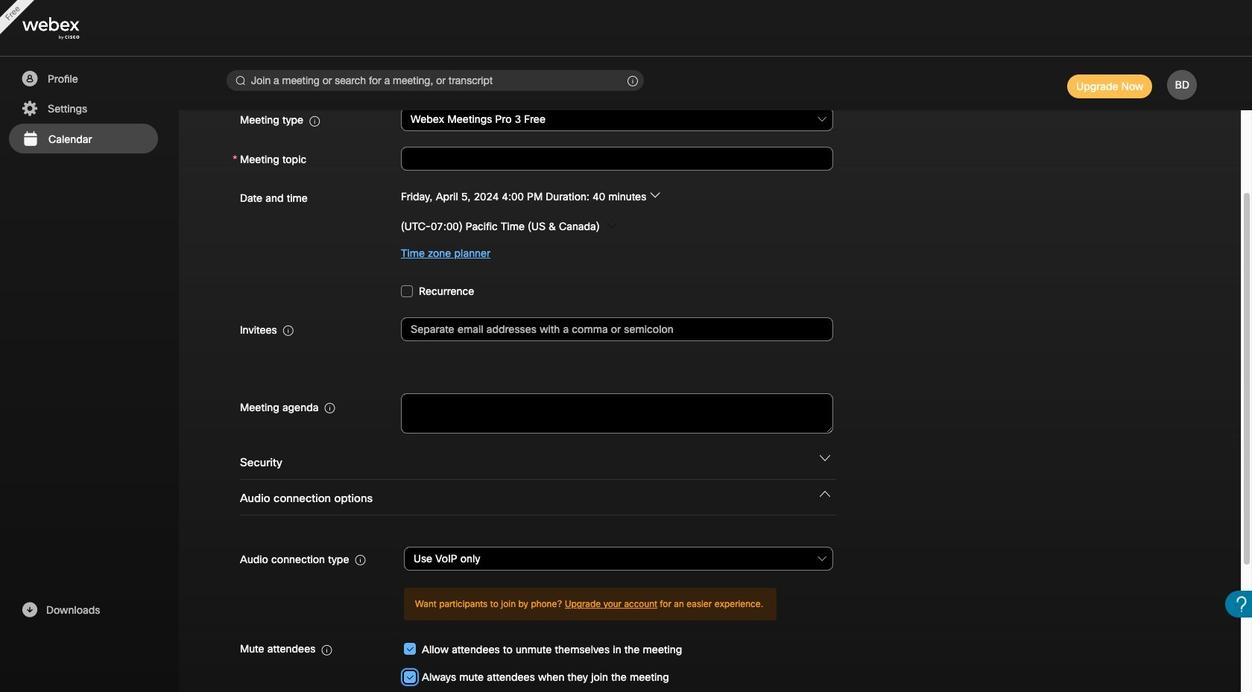 Task type: vqa. For each thing, say whether or not it's contained in the screenshot.
ng down icon within AUDIO CONNECTION OPTIONS region
yes



Task type: describe. For each thing, give the bounding box(es) containing it.
mds content download_filled image
[[20, 602, 39, 620]]

arrow image
[[607, 220, 617, 231]]

arrow image
[[650, 190, 660, 200]]

0 vertical spatial group
[[233, 184, 1188, 267]]

mds meetings_filled image
[[21, 130, 40, 148]]

ng down image
[[820, 489, 831, 500]]

Join a meeting or search for a meeting, or transcript text field
[[227, 70, 644, 91]]

ng down image
[[820, 453, 831, 464]]



Task type: locate. For each thing, give the bounding box(es) containing it.
None text field
[[401, 394, 834, 434]]

mds settings_filled image
[[20, 100, 39, 118]]

None text field
[[401, 147, 834, 171]]

None field
[[401, 106, 834, 133]]

group
[[233, 184, 1188, 267], [240, 636, 834, 691]]

1 vertical spatial group
[[240, 636, 834, 691]]

audio connection options region
[[233, 480, 1188, 693]]

cisco webex image
[[22, 17, 112, 40]]

banner
[[0, 0, 1253, 57]]

mds people circle_filled image
[[20, 70, 39, 88]]

group inside audio connection options region
[[240, 636, 834, 691]]

Invitees text field
[[401, 317, 834, 341]]



